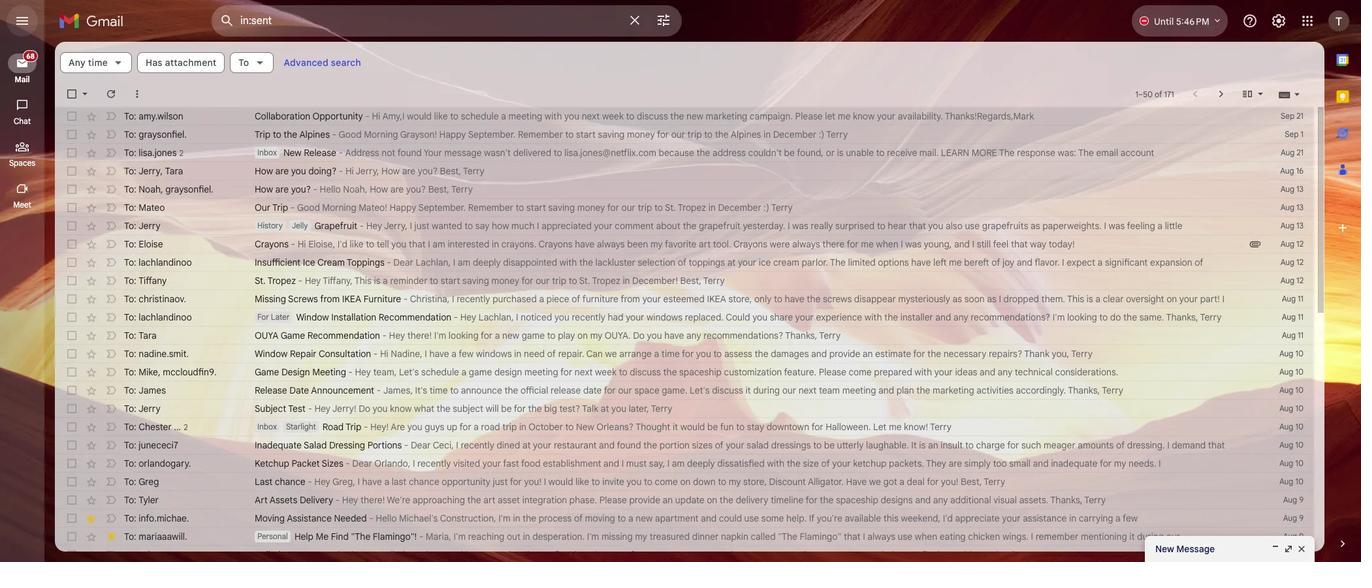 Task type: vqa. For each thing, say whether or not it's contained in the screenshot.


Task type: describe. For each thing, give the bounding box(es) containing it.
4 aug 9 from the top
[[1283, 550, 1304, 560]]

i'm down asset
[[499, 513, 511, 525]]

to: mike , mccloudfin9.
[[124, 366, 217, 378]]

thanks, down considerations.
[[1068, 385, 1100, 396]]

and left plan
[[879, 385, 894, 396]]

grapefruit - hey jerry, i just wanted to say how much i appreciated your comment about the grapefruit yesterday. i was really surprised to hear that you also use grapefruits as paperweights. i was feeling a little
[[315, 220, 1183, 232]]

for down amounts
[[1100, 458, 1112, 470]]

you down must
[[627, 476, 642, 488]]

message
[[1177, 543, 1215, 555]]

main menu image
[[14, 13, 30, 29]]

1 vertical spatial new
[[502, 330, 519, 342]]

best, up additional
[[961, 476, 982, 488]]

in up out
[[513, 513, 520, 525]]

0 vertical spatial marketing
[[706, 110, 747, 122]]

timeline
[[771, 494, 804, 506]]

2 vertical spatial new
[[636, 513, 653, 525]]

2 horizontal spatial do
[[700, 549, 712, 561]]

and down mysteriously at right bottom
[[936, 312, 951, 323]]

trip for our
[[272, 202, 288, 214]]

reaching
[[468, 531, 504, 543]]

i right part!
[[1222, 293, 1225, 305]]

2 inside to: lisa.jones 2
[[179, 148, 184, 158]]

you up trip to the alpines - good morning grayson! happy september. remember to start saving money for our trip to the alpines in december :) terry
[[564, 110, 579, 122]]

flavor.
[[1035, 257, 1060, 268]]

toggle split pane mode image
[[1241, 88, 1254, 101]]

0 horizontal spatial looking
[[449, 330, 479, 342]]

0 vertical spatial i'd
[[337, 238, 347, 250]]

james
[[139, 385, 166, 396]]

1 horizontal spatial new
[[576, 421, 594, 433]]

mail heading
[[0, 74, 44, 85]]

estimate
[[875, 348, 911, 360]]

1 vertical spatial store,
[[743, 476, 767, 488]]

4 10 from the top
[[1296, 404, 1304, 413]]

0 vertical spatial do
[[633, 330, 645, 342]]

5 row from the top
[[55, 180, 1314, 199]]

3 aug 13 from the top
[[1281, 221, 1304, 231]]

9 row from the top
[[55, 253, 1314, 272]]

your left ice
[[738, 257, 757, 268]]

a right the carrying
[[1116, 513, 1121, 525]]

expect
[[1067, 257, 1095, 268]]

1 horizontal spatial few
[[1123, 513, 1138, 525]]

money for december
[[577, 202, 605, 214]]

i right christina,
[[452, 293, 454, 305]]

to: greg
[[124, 476, 159, 488]]

there! for i'm
[[407, 330, 432, 342]]

0 horizontal spatial spaceship
[[679, 366, 722, 378]]

1 alpines from the left
[[299, 129, 330, 140]]

amounts
[[1078, 440, 1114, 451]]

i'm down them.
[[1053, 312, 1065, 323]]

0 vertical spatial september.
[[468, 129, 516, 140]]

any up weekend,
[[933, 494, 948, 506]]

my up 'can'
[[590, 330, 603, 342]]

inbox for inbox new release - address not found your message wasn't delivered to lisa.jones@netflix.com because the address couldn't be found, or is unable to receive mail. learn more the response was: the email account
[[257, 148, 277, 157]]

an for insult
[[928, 440, 938, 451]]

1 horizontal spatial game
[[522, 330, 545, 342]]

23 row from the top
[[55, 509, 1314, 528]]

could
[[719, 513, 742, 525]]

10 for to
[[1296, 440, 1304, 450]]

23 to: from the top
[[124, 513, 136, 525]]

is up furniture
[[374, 275, 380, 287]]

aug 9 for info.michae.
[[1283, 513, 1304, 523]]

main content containing any time
[[55, 42, 1325, 562]]

1 horizontal spatial as
[[987, 293, 997, 305]]

personal
[[257, 532, 288, 541]]

1 horizontal spatial windows
[[647, 312, 683, 323]]

of right the piece
[[572, 293, 580, 305]]

1 vertical spatial know
[[390, 403, 412, 415]]

your left availability.
[[877, 110, 896, 122]]

meager
[[1044, 440, 1076, 451]]

how are you doing? - hi jerry, how are you? best, terry
[[255, 165, 485, 177]]

0 vertical spatial trip
[[255, 129, 270, 140]]

the down 'integration'
[[523, 513, 536, 525]]

of right need
[[547, 348, 556, 360]]

insult
[[941, 440, 963, 451]]

21 to: from the top
[[124, 476, 136, 488]]

process
[[539, 513, 572, 525]]

is left clear
[[1087, 293, 1093, 305]]

2 vertical spatial new
[[1155, 543, 1174, 555]]

tell
[[377, 238, 389, 250]]

on right oversight
[[1167, 293, 1177, 305]]

2 vertical spatial next
[[799, 385, 817, 396]]

art
[[255, 494, 268, 506]]

11 row from the top
[[55, 290, 1314, 308]]

next for you
[[582, 110, 600, 122]]

meet heading
[[0, 200, 44, 210]]

the left size
[[787, 458, 801, 470]]

2 vertical spatial it
[[1130, 531, 1135, 543]]

1 vertical spatial happy
[[390, 202, 416, 214]]

1 horizontal spatial morning
[[364, 129, 398, 140]]

email
[[1096, 147, 1118, 159]]

you up game design meeting - hey team, let's schedule a game design meeting for next week to discuss the spaceship customization feature. please come prepared with your ideas and any technical considerations.
[[696, 348, 711, 360]]

appreciate
[[955, 513, 1000, 525]]

0 horizontal spatial would
[[407, 110, 432, 122]]

junececi7
[[139, 440, 178, 451]]

6 to: from the top
[[124, 202, 136, 214]]

and up invite at the left of the page
[[604, 458, 619, 470]]

0 vertical spatial this
[[355, 275, 372, 287]]

doing?
[[308, 165, 337, 177]]

recently down st. tropez - hey tiffany, this is a reminder to start saving money for our trip to st. tropez in december! best, terry
[[457, 293, 490, 305]]

1 horizontal spatial provide
[[829, 348, 860, 360]]

the left necessary
[[928, 348, 941, 360]]

that down available
[[844, 531, 861, 543]]

cell
[[255, 549, 270, 561]]

4 aug 10 from the top
[[1280, 404, 1304, 413]]

fast
[[503, 458, 519, 470]]

1 vertical spatial december
[[718, 202, 761, 214]]

15 row from the top
[[55, 363, 1314, 381]]

i right wings.
[[1031, 531, 1033, 543]]

aug for inadequate salad dressing portions - dear ceci, i recently dined at your restaurant and found the portion sizes of your salad dressings to be utterly laughable. it is an insult to charge for such meager amounts of dressing. i demand that
[[1280, 440, 1294, 450]]

this
[[884, 513, 899, 525]]

1 to: from the top
[[124, 110, 136, 122]]

a left last
[[384, 476, 389, 488]]

to: tiffany
[[124, 275, 167, 287]]

3 aug 12 from the top
[[1281, 276, 1304, 285]]

your right had
[[626, 312, 644, 323]]

2 vertical spatial am
[[672, 458, 685, 470]]

be left fun
[[707, 421, 718, 433]]

meeting
[[312, 366, 346, 378]]

tyler for cell phone issue - hi tyler, my cell phone isn't working properly. it keeps flashing pictures of gnomes at me. do you have any suggestions or recommendations to fix the problem? thank you, terry
[[139, 549, 159, 561]]

1 horizontal spatial game
[[281, 330, 305, 342]]

hey down ice
[[305, 275, 321, 287]]

sep 1
[[1285, 129, 1304, 139]]

desperation.
[[533, 531, 585, 543]]

our
[[255, 202, 270, 214]]

next for for
[[575, 366, 593, 378]]

for down surprised
[[847, 238, 859, 250]]

same.
[[1140, 312, 1164, 323]]

are
[[391, 421, 405, 433]]

2 chance from the left
[[409, 476, 439, 488]]

1 vertical spatial graysonfiel.
[[165, 184, 214, 195]]

20 to: from the top
[[124, 458, 136, 470]]

how
[[492, 220, 509, 232]]

to: lachlandinoo for aug 12
[[124, 257, 192, 268]]

any
[[69, 57, 86, 69]]

me
[[316, 531, 329, 543]]

hello for hello michael's construction, i'm in the process of moving to a new apartment and could use some help. if you're available this weekend, i'd appreciate your assistance in carrying a few
[[376, 513, 397, 525]]

select input tool image
[[1293, 89, 1301, 99]]

mentioning
[[1081, 531, 1127, 543]]

on right play
[[577, 330, 588, 342]]

carrying
[[1079, 513, 1113, 525]]

your up wings.
[[1002, 513, 1021, 525]]

jerry for aug 13
[[139, 220, 160, 232]]

in left october
[[519, 421, 526, 433]]

announcement
[[311, 385, 374, 396]]

0 vertical spatial it
[[746, 385, 751, 396]]

design
[[494, 366, 522, 378]]

tyler for art assets delivery - hey there! we're approaching the art asset integration phase. please provide an update on the delivery timeline for the spaceship designs and any additional visual assets. thanks, terry
[[139, 494, 159, 506]]

1 vertical spatial do
[[359, 403, 370, 415]]

st. tropez - hey tiffany, this is a reminder to start saving money for our trip to st. tropez in december! best, terry
[[255, 275, 725, 287]]

for right "date"
[[604, 385, 616, 396]]

24 row from the top
[[55, 528, 1314, 546]]

19 row from the top
[[55, 436, 1314, 455]]

i right needs.
[[1159, 458, 1161, 470]]

0 vertical spatial am
[[433, 238, 445, 250]]

game.
[[662, 385, 688, 396]]

1 vertical spatial let's
[[690, 385, 710, 396]]

1 horizontal spatial during
[[1137, 531, 1164, 543]]

1 horizontal spatial schedule
[[461, 110, 499, 122]]

trip up comment
[[638, 202, 652, 214]]

has attachment
[[146, 57, 216, 69]]

1 vertical spatial or
[[823, 549, 832, 561]]

2 inside to: chester ... 2
[[184, 422, 188, 432]]

20 row from the top
[[55, 455, 1314, 473]]

pictures
[[589, 549, 623, 561]]

design
[[282, 366, 310, 378]]

we're
[[387, 494, 410, 506]]

hey down mateo!
[[366, 220, 382, 232]]

minimize image
[[1270, 544, 1281, 555]]

keeps
[[527, 549, 552, 561]]

alligator.
[[808, 476, 844, 488]]

aug for ketchup packet sizes - dear orlando, i recently visited your fast food establishment and i must say, i am deeply dissatisfied with the size of your ketchup packets. they are simply too small and inadequate for my needs. i
[[1280, 459, 1294, 468]]

october
[[529, 421, 563, 433]]

2 horizontal spatial money
[[627, 129, 655, 140]]

you left doing?
[[291, 165, 306, 177]]

1 horizontal spatial :)
[[819, 129, 824, 140]]

0 vertical spatial graysonfiel.
[[139, 129, 187, 140]]

to: james
[[124, 385, 166, 396]]

gmail image
[[59, 8, 130, 34]]

the up could
[[720, 494, 733, 506]]

a right the nadine,
[[451, 348, 457, 360]]

a up wasn't
[[501, 110, 506, 122]]

best, down message on the top left of page
[[440, 165, 461, 177]]

i'm up working
[[454, 531, 466, 543]]

help.
[[786, 513, 807, 525]]

1 horizontal spatial good
[[339, 129, 362, 140]]

have left left
[[911, 257, 931, 268]]

you're
[[817, 513, 843, 525]]

1 horizontal spatial use
[[898, 531, 913, 543]]

cell
[[381, 549, 395, 561]]

close image
[[1297, 544, 1307, 555]]

1 vertical spatial recommendation
[[307, 330, 380, 342]]

stay
[[747, 421, 764, 433]]

to: jerry for aug 13
[[124, 220, 160, 232]]

0 horizontal spatial new
[[283, 147, 302, 159]]

7 to: from the top
[[124, 220, 136, 232]]

0 horizontal spatial just
[[415, 220, 429, 232]]

had
[[608, 312, 624, 323]]

you up "hey!"
[[373, 403, 388, 415]]

recommendations
[[834, 549, 909, 561]]

1 horizontal spatial tara
[[165, 165, 183, 177]]

out
[[507, 531, 521, 543]]

ketchup
[[853, 458, 887, 470]]

on down down
[[707, 494, 717, 506]]

money for december!
[[492, 275, 519, 287]]

grapefruit
[[699, 220, 741, 232]]

jerry for aug 10
[[139, 403, 160, 415]]

2 "the from the left
[[778, 531, 798, 543]]

1 vertical spatial art
[[484, 494, 495, 506]]

2 aug 11 from the top
[[1282, 312, 1304, 322]]

best, up esteemed
[[680, 275, 701, 287]]

2 horizontal spatial would
[[680, 421, 705, 433]]

2 you! from the left
[[941, 476, 959, 488]]

1 row from the top
[[55, 107, 1314, 125]]

0 vertical spatial window
[[296, 312, 329, 323]]

2 vertical spatial like
[[576, 476, 589, 488]]

a left clear
[[1096, 293, 1101, 305]]

1 vertical spatial marketing
[[933, 385, 974, 396]]

19 to: from the top
[[124, 440, 136, 451]]

aug 10 for we
[[1280, 477, 1304, 487]]

establishment
[[543, 458, 601, 470]]

9 for to: info.michae.
[[1299, 513, 1304, 523]]

5 to: from the top
[[124, 184, 136, 195]]

for right estimate
[[913, 348, 925, 360]]

1
[[1301, 129, 1304, 139]]

they
[[926, 458, 946, 470]]

laughable.
[[866, 440, 909, 451]]

also
[[946, 220, 963, 232]]

0 vertical spatial know
[[853, 110, 875, 122]]

grayson!
[[400, 129, 437, 140]]

aug 11 for missing screws from ikea furniture - christina, i recently purchased a piece of furniture from your esteemed ikea store, only to have the screws disappear mysteriously as soon as i dropped them. this is a clear oversight on your part! i
[[1282, 294, 1304, 304]]

with up trip to the alpines - good morning grayson! happy september. remember to start saving money for our trip to the alpines in december :) terry
[[545, 110, 562, 122]]

thought
[[636, 421, 670, 433]]

opportunity
[[313, 110, 363, 122]]

have up window repair consultation - hi nadine, i have a few windows in need of repair. can we arrange a time for you to assess the damages and provide an estimate for the necessary repairs? thank you, terry
[[664, 330, 684, 342]]

the down design
[[505, 385, 518, 396]]

a up missing
[[628, 513, 633, 525]]

15 to: from the top
[[124, 366, 136, 378]]

any time
[[69, 57, 108, 69]]

0 horizontal spatial the
[[830, 257, 846, 268]]

assets.
[[1019, 494, 1049, 506]]

for up because
[[657, 129, 669, 140]]

aug for subject test - hey jerry! do you know what the subject will be for the big test? talk at you later, terry
[[1280, 404, 1294, 413]]

0 horizontal spatial tara
[[139, 330, 157, 342]]

hey left the team,
[[355, 366, 371, 378]]

1 vertical spatial morning
[[322, 202, 356, 214]]

the right the do at the right
[[1123, 312, 1137, 323]]

0 vertical spatial use
[[965, 220, 980, 232]]

construction,
[[440, 513, 496, 525]]

asset
[[498, 494, 520, 506]]

1 vertical spatial provide
[[629, 494, 660, 506]]

18 row from the top
[[55, 418, 1314, 436]]

, for jerry
[[160, 165, 163, 177]]

trip for road
[[346, 421, 361, 433]]

the up favorite
[[683, 220, 697, 232]]

way
[[1030, 238, 1047, 250]]

9 for to: tyler
[[1299, 495, 1304, 505]]

2 alpines from the left
[[731, 129, 761, 140]]

older image
[[1215, 88, 1228, 101]]

have down napkin
[[731, 549, 751, 561]]

2 horizontal spatial time
[[662, 348, 680, 360]]

0 horizontal spatial jerry,
[[356, 165, 379, 177]]

1 vertical spatial recommendations?
[[704, 330, 783, 342]]

your down october
[[533, 440, 552, 451]]

16 row from the top
[[55, 381, 1314, 400]]

aug for moving assistance needed - hello michael's construction, i'm in the process of moving to a new apartment and could use some help. if you're available this weekend, i'd appreciate your assistance in carrying a few
[[1283, 513, 1297, 523]]

1 horizontal spatial would
[[549, 476, 573, 488]]

0 horizontal spatial always
[[597, 238, 625, 250]]

to: info.michae.
[[124, 513, 189, 525]]

toppings
[[689, 257, 725, 268]]

25 to: from the top
[[124, 549, 136, 561]]

1 chance from the left
[[275, 476, 305, 488]]

13 to: from the top
[[124, 330, 136, 342]]

of down favorite
[[678, 257, 686, 268]]

with down appreciated
[[560, 257, 577, 268]]

1 crayons from the left
[[255, 238, 289, 250]]

you down the piece
[[554, 312, 570, 323]]

aug 9 for tyler
[[1283, 495, 1304, 505]]

joy
[[1003, 257, 1015, 268]]

14 row from the top
[[55, 345, 1314, 363]]

start for remember
[[526, 202, 546, 214]]

st. for our trip - good morning mateo! happy september. remember to start saving money for our trip to st. tropez in december :) terry
[[665, 202, 676, 214]]

availability.
[[898, 110, 943, 122]]

your left comment
[[594, 220, 612, 232]]

mccloudfin9.
[[163, 366, 217, 378]]

13 row from the top
[[55, 327, 1314, 345]]

tool.
[[713, 238, 731, 250]]

them.
[[1042, 293, 1065, 305]]

2 11 from the top
[[1298, 312, 1304, 322]]

18 to: from the top
[[124, 421, 136, 433]]

1 horizontal spatial recommendations?
[[971, 312, 1050, 323]]

9 for to: mariaaawill.
[[1299, 532, 1304, 541]]

2 vertical spatial time
[[430, 385, 448, 396]]

any down soon
[[954, 312, 968, 323]]

portion
[[660, 440, 690, 451]]

1 vertical spatial meeting
[[524, 366, 558, 378]]

hi down jelly
[[298, 238, 306, 250]]

with right prepared
[[915, 366, 932, 378]]

team,
[[373, 366, 397, 378]]

1 vertical spatial come
[[655, 476, 678, 488]]

i right the nadine,
[[425, 348, 427, 360]]

the down 'thought'
[[644, 440, 657, 451]]

aug 12 for way
[[1281, 239, 1304, 249]]

for down official in the left bottom of the page
[[514, 403, 526, 415]]

problem?
[[950, 549, 989, 561]]

1 vertical spatial found
[[617, 440, 641, 451]]

0 vertical spatial during
[[753, 385, 780, 396]]

2 vertical spatial an
[[663, 494, 673, 506]]

be left "utterly"
[[824, 440, 835, 451]]

8 row from the top
[[55, 235, 1314, 253]]

aug for ouya game recommendation - hey there! i'm looking for a new game to play on my ouya. do you have any recommendations? thanks, terry
[[1282, 331, 1296, 340]]

hi up noah,
[[345, 165, 354, 177]]

aug for how are you doing? - hi jerry, how are you? best, terry
[[1280, 166, 1294, 176]]

down
[[693, 476, 716, 488]]

11 to: from the top
[[124, 293, 136, 305]]

support image
[[1242, 13, 1258, 29]]

1 vertical spatial game
[[469, 366, 492, 378]]

small
[[1009, 458, 1031, 470]]

1 ikea from the left
[[342, 293, 361, 305]]

0 vertical spatial when
[[876, 238, 899, 250]]

1 vertical spatial windows
[[476, 348, 512, 360]]

3 to: from the top
[[124, 147, 136, 158]]

25 row from the top
[[55, 546, 1314, 562]]

week for you
[[602, 110, 624, 122]]

1 vertical spatial i'd
[[943, 513, 953, 525]]

0 vertical spatial start
[[576, 129, 596, 140]]

needs.
[[1129, 458, 1156, 470]]

2 vertical spatial dear
[[352, 458, 372, 470]]

aug for last chance - hey greg, i have a last chance opportunity just for you! i would like to invite you to come on down to my store, discount alligator. have we got a deal for you! best, terry
[[1280, 477, 1294, 487]]

the right fix
[[934, 549, 948, 561]]

0 horizontal spatial :)
[[764, 202, 769, 214]]

wings.
[[1003, 531, 1029, 543]]

1 vertical spatial it
[[673, 421, 678, 433]]

8 to: from the top
[[124, 238, 136, 250]]

flashing
[[554, 549, 587, 561]]

0 horizontal spatial it
[[520, 549, 525, 561]]

1 horizontal spatial was
[[906, 238, 922, 250]]

tropez for good morning mateo! happy september. remember to start saving money for our trip to st. tropez in december :) terry
[[678, 202, 706, 214]]

0 vertical spatial we
[[605, 348, 617, 360]]

you down only
[[753, 312, 768, 323]]

search in mail image
[[216, 9, 239, 33]]

noah,
[[343, 184, 367, 195]]

a right the expect at the right top
[[1098, 257, 1103, 268]]

our up comment
[[622, 202, 635, 214]]

1 horizontal spatial when
[[915, 531, 937, 543]]

3 row from the top
[[55, 144, 1314, 162]]

1 you! from the left
[[524, 476, 542, 488]]

2 horizontal spatial new
[[687, 110, 703, 122]]

thanks, right same.
[[1166, 312, 1198, 323]]

me.
[[682, 549, 698, 561]]

feature.
[[784, 366, 817, 378]]

aug 10 for simply
[[1280, 459, 1304, 468]]

2 horizontal spatial the
[[1078, 147, 1094, 159]]

1 horizontal spatial always
[[792, 238, 820, 250]]

0 vertical spatial it
[[911, 440, 917, 451]]

weekend,
[[901, 513, 941, 525]]

called
[[751, 531, 776, 543]]

2 horizontal spatial as
[[1031, 220, 1040, 232]]

and right joy
[[1017, 257, 1033, 268]]

missing screws from ikea furniture - christina, i recently purchased a piece of furniture from your esteemed ikea store, only to have the screws disappear mysteriously as soon as i dropped them. this is a clear oversight on your part! i
[[255, 293, 1225, 305]]

24 to: from the top
[[124, 531, 136, 543]]

mail.
[[920, 147, 939, 159]]

tropez for hey tiffany, this is a reminder to start saving money for our trip to st. tropez in december! best, terry
[[592, 275, 620, 287]]

your left fast
[[483, 458, 501, 470]]

has attachment image
[[1249, 238, 1262, 251]]

any down replaced.
[[686, 330, 701, 342]]

0 horizontal spatial thank
[[991, 549, 1016, 561]]



Task type: locate. For each thing, give the bounding box(es) containing it.
2 to: tyler from the top
[[124, 549, 159, 561]]

aug for missing screws from ikea furniture - christina, i recently purchased a piece of furniture from your esteemed ikea store, only to have the screws disappear mysteriously as soon as i dropped them. this is a clear oversight on your part! i
[[1282, 294, 1296, 304]]

any down called on the bottom right
[[753, 549, 768, 561]]

december!
[[632, 275, 678, 287]]

aug 13 for our trip - good morning mateo! happy september. remember to start saving money for our trip to st. tropez in december :) terry
[[1281, 202, 1304, 212]]

new left message
[[1155, 543, 1174, 555]]

to: tyler
[[124, 494, 159, 506], [124, 549, 159, 561]]

please down invite at the left of the page
[[599, 494, 627, 506]]

0 vertical spatial to: tyler
[[124, 494, 159, 506]]

your down december!
[[643, 293, 661, 305]]

Search in mail search field
[[212, 5, 682, 37]]

meet
[[13, 200, 31, 210]]

0 vertical spatial meeting
[[509, 110, 542, 122]]

to:
[[124, 110, 136, 122], [124, 129, 136, 140], [124, 147, 136, 158], [124, 165, 136, 177], [124, 184, 136, 195], [124, 202, 136, 214], [124, 220, 136, 232], [124, 238, 136, 250], [124, 257, 136, 268], [124, 275, 136, 287], [124, 293, 136, 305], [124, 312, 136, 323], [124, 330, 136, 342], [124, 348, 136, 360], [124, 366, 136, 378], [124, 385, 136, 396], [124, 403, 136, 415], [124, 421, 136, 433], [124, 440, 136, 451], [124, 458, 136, 470], [124, 476, 136, 488], [124, 494, 136, 506], [124, 513, 136, 525], [124, 531, 136, 543], [124, 549, 136, 561]]

st. up furniture
[[579, 275, 590, 287]]

aug 10 for accordingly.
[[1280, 385, 1304, 395]]

you up orleans?
[[611, 403, 626, 415]]

1 vertical spatial window
[[255, 348, 288, 360]]

to: lachlandinoo for aug 11
[[124, 312, 192, 323]]

0 vertical spatial 21
[[1297, 111, 1304, 121]]

visual
[[994, 494, 1017, 506]]

2 tyler from the top
[[139, 549, 159, 561]]

crayons down appreciated
[[539, 238, 573, 250]]

row
[[55, 107, 1314, 125], [55, 125, 1314, 144], [55, 144, 1314, 162], [55, 162, 1314, 180], [55, 180, 1314, 199], [55, 199, 1314, 217], [55, 217, 1314, 235], [55, 235, 1314, 253], [55, 253, 1314, 272], [55, 272, 1314, 290], [55, 290, 1314, 308], [55, 308, 1314, 327], [55, 327, 1314, 345], [55, 345, 1314, 363], [55, 363, 1314, 381], [55, 381, 1314, 400], [55, 400, 1314, 418], [55, 418, 1314, 436], [55, 436, 1314, 455], [55, 455, 1314, 473], [55, 473, 1314, 491], [55, 491, 1314, 509], [55, 509, 1314, 528], [55, 528, 1314, 546], [55, 546, 1314, 562]]

aug for window repair consultation - hi nadine, i have a few windows in need of repair. can we arrange a time for you to assess the damages and provide an estimate for the necessary repairs? thank you, terry
[[1280, 349, 1294, 359]]

dropped
[[1004, 293, 1039, 305]]

171
[[1164, 89, 1174, 99]]

i left wanted
[[410, 220, 412, 232]]

aug for st. tropez - hey tiffany, this is a reminder to start saving money for our trip to st. tropez in december! best, terry
[[1281, 276, 1295, 285]]

christinaov.
[[139, 293, 186, 305]]

would up sizes
[[680, 421, 705, 433]]

play
[[558, 330, 575, 342]]

2 vertical spatial 11
[[1298, 331, 1304, 340]]

art left asset
[[484, 494, 495, 506]]

2 9 from the top
[[1299, 513, 1304, 523]]

0 horizontal spatial money
[[492, 275, 519, 287]]

1 vertical spatial aug 11
[[1282, 312, 1304, 322]]

to: tyler for cell
[[124, 549, 159, 561]]

clear search image
[[622, 7, 648, 33]]

personal help me find "the flamingo"! - maria, i'm reaching out in desperation. i'm missing my treasured dinner napkin called "the flamingo" that i always use when eating chicken wings. i remember mentioning it during our
[[257, 531, 1180, 543]]

been
[[627, 238, 648, 250]]

the left the big
[[528, 403, 542, 415]]

aug 9 for mariaaawill.
[[1283, 532, 1304, 541]]

saving up appreciated
[[548, 202, 575, 214]]

7 aug 10 from the top
[[1280, 459, 1304, 468]]

refresh image
[[105, 88, 118, 101]]

hey up road
[[314, 403, 330, 415]]

1 aug 13 from the top
[[1281, 184, 1304, 194]]

to: jerry for aug 10
[[124, 403, 160, 415]]

0 vertical spatial lachlandinoo
[[139, 257, 192, 268]]

1 12 from the top
[[1297, 239, 1304, 249]]

1 aug 12 from the top
[[1281, 239, 1304, 249]]

know down james,
[[390, 403, 412, 415]]

"the up tyler,
[[351, 531, 371, 543]]

sep for good morning grayson! happy september. remember to start saving money for our trip to the alpines in december :) terry
[[1285, 129, 1299, 139]]

1 inbox from the top
[[257, 148, 277, 157]]

road trip - hey! are you guys up for a road trip in october to new orleans? thought it would be fun to stay downtown for halloween. let me know! terry
[[323, 421, 952, 433]]

1 vertical spatial please
[[819, 366, 846, 378]]

1 horizontal spatial know
[[853, 110, 875, 122]]

i down hear
[[901, 238, 903, 250]]

aug 16
[[1280, 166, 1304, 176]]

to: chester ... 2
[[124, 421, 188, 433]]

please for come
[[819, 366, 846, 378]]

lachlandinoo for aug 12
[[139, 257, 192, 268]]

for up if
[[806, 494, 818, 506]]

there!
[[407, 330, 432, 342], [360, 494, 385, 506]]

:) up yesterday.
[[764, 202, 769, 214]]

0 vertical spatial tyler
[[139, 494, 159, 506]]

trip down collaboration
[[255, 129, 270, 140]]

have
[[575, 238, 595, 250], [911, 257, 931, 268], [785, 293, 805, 305], [664, 330, 684, 342], [429, 348, 449, 360], [362, 476, 382, 488], [731, 549, 751, 561]]

2 jerry from the top
[[139, 220, 160, 232]]

0 vertical spatial thank
[[1024, 348, 1050, 360]]

announce
[[461, 385, 502, 396]]

1 13 from the top
[[1297, 184, 1304, 194]]

for up comment
[[607, 202, 619, 214]]

are down the how are you doing? - hi jerry, how are you? best, terry
[[390, 184, 404, 195]]

discuss for new
[[637, 110, 668, 122]]

expansion
[[1150, 257, 1192, 268]]

dressing
[[329, 440, 365, 451]]

0 horizontal spatial ikea
[[342, 293, 361, 305]]

start up "much" in the left of the page
[[526, 202, 546, 214]]

2 aug 10 from the top
[[1280, 367, 1304, 377]]

12
[[1297, 239, 1304, 249], [1297, 257, 1304, 267], [1297, 276, 1304, 285]]

art
[[699, 238, 711, 250], [484, 494, 495, 506]]

5 aug 10 from the top
[[1280, 422, 1304, 432]]

discuss for spaceship
[[630, 366, 661, 378]]

1 from from the left
[[320, 293, 340, 305]]

12 to: from the top
[[124, 312, 136, 323]]

use down this
[[898, 531, 913, 543]]

0 vertical spatial schedule
[[461, 110, 499, 122]]

it
[[911, 440, 917, 451], [520, 549, 525, 561]]

0 vertical spatial december
[[773, 129, 817, 140]]

3 9 from the top
[[1299, 532, 1304, 541]]

windows up design
[[476, 348, 512, 360]]

tab list
[[1325, 42, 1361, 515]]

maria,
[[426, 531, 451, 543]]

discuss up because
[[637, 110, 668, 122]]

aug 10 for for
[[1280, 349, 1304, 359]]

chat heading
[[0, 116, 44, 127]]

plan
[[897, 385, 914, 396]]

an for estimate
[[863, 348, 873, 360]]

ceci,
[[433, 440, 454, 451]]

collaboration opportunity - hi amy,i would like to schedule a meeting with you next week to discuss the new marketing campaign. please let me know your availability. thanks!regards,mark
[[255, 110, 1034, 122]]

dressings
[[771, 440, 811, 451]]

12 row from the top
[[55, 308, 1314, 327]]

properly.
[[481, 549, 517, 561]]

aug for crayons - hi eloise, i'd like to tell you that i am interested in crayons. crayons have always been my favorite art tool. crayons were always there for me when i was young, and i still feel that way today!
[[1281, 239, 1295, 249]]

saving for december!
[[463, 275, 489, 287]]

please left let
[[795, 110, 823, 122]]

about
[[656, 220, 681, 232]]

chance up the assets
[[275, 476, 305, 488]]

1 horizontal spatial new
[[636, 513, 653, 525]]

december up grapefruit - hey jerry, i just wanted to say how much i appreciated your comment about the grapefruit yesterday. i was really surprised to hear that you also use grapefruits as paperweights. i was feeling a little in the top of the page
[[718, 202, 761, 214]]

2 horizontal spatial trip
[[346, 421, 361, 433]]

today!
[[1049, 238, 1075, 250]]

meeting up trip to the alpines - good morning grayson! happy september. remember to start saving money for our trip to the alpines in december :) terry
[[509, 110, 542, 122]]

0 vertical spatial morning
[[364, 129, 398, 140]]

dear for dear lachlan, i am deeply disappointed with the lackluster selection of toppings at your ice cream parlor. the limited options have left me bereft of joy and flavor. i expect a significant expansion of
[[393, 257, 413, 268]]

3 crayons from the left
[[734, 238, 768, 250]]

michael's
[[399, 513, 438, 525]]

game left design at the left bottom
[[255, 366, 279, 378]]

spaces heading
[[0, 158, 44, 169]]

there! left we're
[[360, 494, 385, 506]]

mariaaawill.
[[139, 531, 187, 543]]

0 horizontal spatial there!
[[360, 494, 385, 506]]

1 aug 10 from the top
[[1280, 349, 1304, 359]]

on up update
[[680, 476, 691, 488]]

are down insult
[[949, 458, 962, 470]]

our down feature.
[[782, 385, 796, 396]]

2 inbox from the top
[[257, 422, 277, 432]]

9 to: from the top
[[124, 257, 136, 268]]

3 12 from the top
[[1297, 276, 1304, 285]]

10 for simply
[[1296, 459, 1304, 468]]

0 horizontal spatial lachlan,
[[416, 257, 451, 268]]

hello for hello noah, how are you? best, terry
[[320, 184, 341, 195]]

10 row from the top
[[55, 272, 1314, 290]]

22 to: from the top
[[124, 494, 136, 506]]

1 vertical spatial sep
[[1285, 129, 1299, 139]]

nadine,
[[391, 348, 422, 360]]

4 to: from the top
[[124, 165, 136, 177]]

as left soon
[[953, 293, 962, 305]]

main content
[[55, 42, 1325, 562]]

dinner
[[692, 531, 719, 543]]

aug for insufficient ice cream toppings - dear lachlan, i am deeply disappointed with the lackluster selection of toppings at your ice cream parlor. the limited options have left me bereft of joy and flavor. i expect a significant expansion of
[[1281, 257, 1295, 267]]

10 for considerations.
[[1296, 367, 1304, 377]]

the
[[999, 147, 1015, 159], [1078, 147, 1094, 159], [830, 257, 846, 268]]

aug for our trip - good morning mateo! happy september. remember to start saving money for our trip to st. tropez in december :) terry
[[1281, 202, 1295, 212]]

it left keeps
[[520, 549, 525, 561]]

date
[[290, 385, 309, 396]]

greg
[[139, 476, 159, 488]]

0 vertical spatial few
[[459, 348, 474, 360]]

mike
[[139, 366, 158, 378]]

advanced search options image
[[651, 7, 677, 33]]

the down there
[[830, 257, 846, 268]]

None checkbox
[[65, 128, 78, 141], [65, 183, 78, 196], [65, 201, 78, 214], [65, 219, 78, 233], [65, 256, 78, 269], [65, 274, 78, 287], [65, 293, 78, 306], [65, 311, 78, 324], [65, 421, 78, 434], [65, 457, 78, 470], [65, 494, 78, 507], [65, 512, 78, 525], [65, 549, 78, 562], [65, 128, 78, 141], [65, 183, 78, 196], [65, 201, 78, 214], [65, 219, 78, 233], [65, 256, 78, 269], [65, 274, 78, 287], [65, 293, 78, 306], [65, 311, 78, 324], [65, 421, 78, 434], [65, 457, 78, 470], [65, 494, 78, 507], [65, 512, 78, 525], [65, 549, 78, 562]]

that right hear
[[909, 220, 926, 232]]

aug for game design meeting - hey team, let's schedule a game design meeting for next week to discuss the spaceship customization feature. please come prepared with your ideas and any technical considerations.
[[1280, 367, 1294, 377]]

:) up found,
[[819, 129, 824, 140]]

2 13 from the top
[[1297, 202, 1304, 212]]

in up grapefruit
[[709, 202, 716, 214]]

provide down the last chance - hey greg, i have a last chance opportunity just for you! i would like to invite you to come on down to my store, discount alligator. have we got a deal for you! best, terry
[[629, 494, 660, 506]]

3 10 from the top
[[1296, 385, 1304, 395]]

sep for hi amy,i would like to schedule a meeting with you next week to discuss the new marketing campaign. please let me know your availability. thanks!regards,mark
[[1281, 111, 1295, 121]]

replaced.
[[685, 312, 724, 323]]

your right share
[[795, 312, 814, 323]]

there! for we're
[[360, 494, 385, 506]]

aug 12 for of
[[1281, 257, 1304, 267]]

start for reminder
[[441, 275, 460, 287]]

james,
[[383, 385, 413, 396]]

yesterday.
[[743, 220, 785, 232]]

inbox inside inbox new release - address not found your message wasn't delivered to lisa.jones@netflix.com because the address couldn't be found, or is unable to receive mail. learn more the response was: the email account
[[257, 148, 277, 157]]

68 link
[[8, 50, 38, 73]]

1 to: lachlandinoo from the top
[[124, 257, 192, 268]]

2 21 from the top
[[1297, 148, 1304, 157]]

invite
[[602, 476, 624, 488]]

1 horizontal spatial the
[[999, 147, 1015, 159]]

0 horizontal spatial use
[[744, 513, 759, 525]]

the left address
[[697, 147, 710, 159]]

1 10 from the top
[[1296, 349, 1304, 359]]

i right paperweights.
[[1104, 220, 1107, 232]]

in left the carrying
[[1069, 513, 1077, 525]]

feel
[[993, 238, 1009, 250]]

1 vertical spatial game
[[255, 366, 279, 378]]

1 horizontal spatial ikea
[[707, 293, 726, 305]]

aug 11 for ouya game recommendation - hey there! i'm looking for a new game to play on my ouya. do you have any recommendations? thanks, terry
[[1282, 331, 1304, 340]]

0 horizontal spatial few
[[459, 348, 474, 360]]

official
[[521, 385, 548, 396]]

0 horizontal spatial crayons
[[255, 238, 289, 250]]

2 vertical spatial discuss
[[712, 385, 743, 396]]

aug
[[1281, 148, 1295, 157], [1280, 166, 1294, 176], [1281, 184, 1295, 194], [1281, 202, 1295, 212], [1281, 221, 1295, 231], [1281, 239, 1295, 249], [1281, 257, 1295, 267], [1281, 276, 1295, 285], [1282, 294, 1296, 304], [1282, 312, 1296, 322], [1282, 331, 1296, 340], [1280, 349, 1294, 359], [1280, 367, 1294, 377], [1280, 385, 1294, 395], [1280, 404, 1294, 413], [1280, 422, 1294, 432], [1280, 440, 1294, 450], [1280, 459, 1294, 468], [1280, 477, 1294, 487], [1283, 495, 1297, 505], [1283, 513, 1297, 523], [1283, 532, 1297, 541], [1283, 550, 1297, 560]]

0 horizontal spatial come
[[655, 476, 678, 488]]

3 aug 9 from the top
[[1283, 532, 1304, 541]]

or down flamingo"
[[823, 549, 832, 561]]

aug 10 for considerations.
[[1280, 367, 1304, 377]]

1 vertical spatial aug 12
[[1281, 257, 1304, 267]]

for
[[257, 312, 269, 322]]

1 vertical spatial like
[[350, 238, 364, 250]]

1 "the from the left
[[351, 531, 371, 543]]

mateo!
[[359, 202, 387, 214]]

1 horizontal spatial jerry,
[[384, 220, 408, 232]]

flamingo"
[[800, 531, 842, 543]]

trip up dined
[[503, 421, 517, 433]]

1 jerry from the top
[[139, 165, 160, 177]]

2 vertical spatial please
[[599, 494, 627, 506]]

it down know!
[[911, 440, 917, 451]]

2 to: lachlandinoo from the top
[[124, 312, 192, 323]]

, for noah
[[161, 184, 163, 195]]

settings image
[[1271, 13, 1287, 29]]

thank
[[1024, 348, 1050, 360], [991, 549, 1016, 561]]

more image
[[131, 88, 144, 101]]

you right tell
[[391, 238, 406, 250]]

are up history
[[275, 184, 289, 195]]

just
[[415, 220, 429, 232], [493, 476, 508, 488]]

my up selection
[[651, 238, 663, 250]]

an left estimate
[[863, 348, 873, 360]]

aug for how are you? - hello noah, how are you? best, terry
[[1281, 184, 1295, 194]]

tiffany,
[[323, 275, 353, 287]]

aug for art assets delivery - hey there! we're approaching the art asset integration phase. please provide an update on the delivery timeline for the spaceship designs and any additional visual assets. thanks, terry
[[1283, 495, 1297, 505]]

, for mike
[[158, 366, 160, 378]]

saving for december
[[548, 202, 575, 214]]

to: graysonfiel.
[[124, 129, 187, 140]]

know!
[[904, 421, 928, 433]]

1 vertical spatial discuss
[[630, 366, 661, 378]]

to: jerry up to: eloise
[[124, 220, 160, 232]]

11 for missing screws from ikea furniture - christina, i recently purchased a piece of furniture from your esteemed ikea store, only to have the screws disappear mysteriously as soon as i dropped them. this is a clear oversight on your part! i
[[1298, 294, 1304, 304]]

use
[[965, 220, 980, 232], [744, 513, 759, 525], [898, 531, 913, 543]]

0 vertical spatial just
[[415, 220, 429, 232]]

new
[[687, 110, 703, 122], [502, 330, 519, 342], [636, 513, 653, 525]]

21 for lisa.jones
[[1297, 148, 1304, 157]]

dear for dear ceci, i recently dined at your restaurant and found the portion sizes of your salad dressings to be utterly laughable. it is an insult to charge for such meager amounts of dressing. i demand that
[[411, 440, 431, 451]]

road
[[323, 421, 344, 433]]

and up activities
[[980, 366, 995, 378]]

0 vertical spatial 11
[[1298, 294, 1304, 304]]

2 12 from the top
[[1297, 257, 1304, 267]]

1 horizontal spatial looking
[[1067, 312, 1097, 323]]

has attachment button
[[137, 52, 225, 73]]

0 horizontal spatial this
[[355, 275, 372, 287]]

0 horizontal spatial was
[[792, 220, 808, 232]]

be left found,
[[784, 147, 795, 159]]

pop out image
[[1284, 544, 1294, 555]]

1 9 from the top
[[1299, 495, 1304, 505]]

10 for we
[[1296, 477, 1304, 487]]

inbox for inbox
[[257, 422, 277, 432]]

please for let
[[795, 110, 823, 122]]

2 lachlandinoo from the top
[[139, 312, 192, 323]]

just left wanted
[[415, 220, 429, 232]]

0 vertical spatial tara
[[165, 165, 183, 177]]

time right any
[[88, 57, 108, 69]]

you! down the food
[[524, 476, 542, 488]]

aug 10 for to
[[1280, 440, 1304, 450]]

i left demand
[[1167, 440, 1170, 451]]

1 vertical spatial looking
[[449, 330, 479, 342]]

1 horizontal spatial december
[[773, 129, 817, 140]]

...
[[174, 421, 181, 433]]

hear
[[888, 220, 907, 232]]

1 vertical spatial this
[[1067, 293, 1084, 305]]

mysteriously
[[898, 293, 950, 305]]

will
[[486, 403, 499, 415]]

5 10 from the top
[[1296, 422, 1304, 432]]

recommendation down christina,
[[379, 312, 451, 323]]

2 10 from the top
[[1296, 367, 1304, 377]]

7 row from the top
[[55, 217, 1314, 235]]

discount
[[769, 476, 806, 488]]

ouya
[[255, 330, 278, 342]]

1 to: jerry from the top
[[124, 220, 160, 232]]

your left part!
[[1180, 293, 1198, 305]]

still
[[977, 238, 991, 250]]

dear up reminder
[[393, 257, 413, 268]]

aug 13 for how are you? - hello noah, how are you? best, terry
[[1281, 184, 1304, 194]]

chat
[[14, 116, 31, 126]]

know
[[853, 110, 875, 122], [390, 403, 412, 415]]

10 for for
[[1296, 349, 1304, 359]]

next up lisa.jones@netflix.com
[[582, 110, 600, 122]]

our left space
[[618, 385, 632, 396]]

for down purchased
[[481, 330, 493, 342]]

17 row from the top
[[55, 400, 1314, 418]]

there
[[823, 238, 845, 250]]

chance up approaching on the bottom
[[409, 476, 439, 488]]

team
[[819, 385, 840, 396]]

of right amounts
[[1116, 440, 1125, 451]]

1 vertical spatial there!
[[360, 494, 385, 506]]

2 crayons from the left
[[539, 238, 573, 250]]

sizes
[[322, 458, 343, 470]]

1 horizontal spatial deeply
[[687, 458, 715, 470]]

i right ceci,
[[456, 440, 458, 451]]

best, down your
[[428, 184, 449, 195]]

recently down furniture
[[572, 312, 605, 323]]

1 vertical spatial thank
[[991, 549, 1016, 561]]

2 to: from the top
[[124, 129, 136, 140]]

a up design
[[495, 330, 500, 342]]

food
[[521, 458, 541, 470]]

6 row from the top
[[55, 199, 1314, 217]]

parlor.
[[802, 257, 828, 268]]

1 horizontal spatial tropez
[[592, 275, 620, 287]]

to: up to: greg
[[124, 458, 136, 470]]

3 13 from the top
[[1297, 221, 1304, 231]]

0 horizontal spatial saving
[[463, 275, 489, 287]]

1 to: tyler from the top
[[124, 494, 159, 506]]

1 11 from the top
[[1298, 294, 1304, 304]]

13 for how are you? - hello noah, how are you? best, terry
[[1297, 184, 1304, 194]]

let
[[873, 421, 887, 433]]

1 vertical spatial it
[[520, 549, 525, 561]]

0 horizontal spatial december
[[718, 202, 761, 214]]

1 vertical spatial trip
[[272, 202, 288, 214]]

to: tyler for art
[[124, 494, 159, 506]]

how
[[255, 165, 273, 177], [382, 165, 400, 177], [255, 184, 273, 195], [370, 184, 388, 195]]

2 vertical spatial saving
[[463, 275, 489, 287]]

0 vertical spatial an
[[863, 348, 873, 360]]

i down interested
[[453, 257, 455, 268]]

13 for our trip - good morning mateo! happy september. remember to start saving money for our trip to st. tropez in december :) terry
[[1297, 202, 1304, 212]]

time inside 'any time' popup button
[[88, 57, 108, 69]]

Search in mail text field
[[240, 14, 619, 27]]

0 vertical spatial ,
[[160, 165, 163, 177]]

st. for st. tropez - hey tiffany, this is a reminder to start saving money for our trip to st. tropez in december! best, terry
[[579, 275, 590, 287]]

0 horizontal spatial game
[[255, 366, 279, 378]]

1 horizontal spatial alpines
[[731, 129, 761, 140]]

4 row from the top
[[55, 162, 1314, 180]]

, down to: jerry , tara
[[161, 184, 163, 195]]

oversight
[[1126, 293, 1164, 305]]

0 vertical spatial let's
[[399, 366, 419, 378]]

21 for amy.wilson
[[1297, 111, 1304, 121]]

week down 'can'
[[595, 366, 617, 378]]

14 to: from the top
[[124, 348, 136, 360]]

eloise
[[139, 238, 163, 250]]

1 horizontal spatial you,
[[1052, 348, 1069, 360]]

phase.
[[569, 494, 597, 506]]

to: left "chester"
[[124, 421, 136, 433]]

provide
[[829, 348, 860, 360], [629, 494, 660, 506]]

1 horizontal spatial it
[[746, 385, 751, 396]]

10 to: from the top
[[124, 275, 136, 287]]

search
[[331, 57, 361, 69]]

to: lisa.jones 2
[[124, 147, 184, 158]]

7 10 from the top
[[1296, 459, 1304, 468]]

1 vertical spatial 2
[[184, 422, 188, 432]]

have
[[846, 476, 867, 488]]

remember
[[1036, 531, 1079, 543]]

jerry,
[[356, 165, 379, 177], [384, 220, 408, 232]]

0 horizontal spatial provide
[[629, 494, 660, 506]]

3 aug 10 from the top
[[1280, 385, 1304, 395]]

1 vertical spatial september.
[[418, 202, 466, 214]]

0 vertical spatial 2
[[179, 148, 184, 158]]

1 lachlandinoo from the top
[[139, 257, 192, 268]]

lachlan, down purchased
[[479, 312, 514, 323]]

1 horizontal spatial release
[[304, 147, 336, 159]]

experience
[[816, 312, 862, 323]]

2 vertical spatial 13
[[1297, 221, 1304, 231]]

2 aug 13 from the top
[[1281, 202, 1304, 212]]

21 row from the top
[[55, 473, 1314, 491]]

it's
[[415, 385, 427, 396]]

always up lackluster
[[597, 238, 625, 250]]

None checkbox
[[65, 88, 78, 101], [65, 110, 78, 123], [65, 146, 78, 159], [65, 165, 78, 178], [65, 238, 78, 251], [65, 329, 78, 342], [65, 347, 78, 361], [65, 366, 78, 379], [65, 384, 78, 397], [65, 402, 78, 415], [65, 439, 78, 452], [65, 476, 78, 489], [65, 530, 78, 543], [65, 88, 78, 101], [65, 110, 78, 123], [65, 146, 78, 159], [65, 165, 78, 178], [65, 238, 78, 251], [65, 329, 78, 342], [65, 347, 78, 361], [65, 366, 78, 379], [65, 384, 78, 397], [65, 402, 78, 415], [65, 439, 78, 452], [65, 476, 78, 489], [65, 530, 78, 543]]

16 to: from the top
[[124, 385, 136, 396]]

say,
[[649, 458, 665, 470]]

0 vertical spatial new
[[687, 110, 703, 122]]

0 vertical spatial found
[[397, 147, 422, 159]]

when up fix
[[915, 531, 937, 543]]

at left "me."
[[672, 549, 680, 561]]

thanks, up assistance
[[1051, 494, 1083, 506]]

hello up flamingo"!
[[376, 513, 397, 525]]

1 horizontal spatial am
[[458, 257, 471, 268]]

navigation
[[0, 42, 46, 562]]

22 row from the top
[[55, 491, 1314, 509]]

you up arrange
[[647, 330, 662, 342]]

0 horizontal spatial happy
[[390, 202, 416, 214]]

2 horizontal spatial crayons
[[734, 238, 768, 250]]

17 to: from the top
[[124, 403, 136, 415]]

navigation containing mail
[[0, 42, 46, 562]]

store, up delivery
[[743, 476, 767, 488]]

hey up needed
[[342, 494, 358, 506]]

week for for
[[595, 366, 617, 378]]

0 horizontal spatial good
[[297, 202, 320, 214]]

your
[[877, 110, 896, 122], [594, 220, 612, 232], [738, 257, 757, 268], [643, 293, 661, 305], [1180, 293, 1198, 305], [626, 312, 644, 323], [795, 312, 814, 323], [934, 366, 953, 378], [533, 440, 552, 451], [726, 440, 744, 451], [483, 458, 501, 470], [832, 458, 851, 470], [1002, 513, 1021, 525]]

2 ikea from the left
[[707, 293, 726, 305]]

12 for way
[[1297, 239, 1304, 249]]

1 vertical spatial when
[[915, 531, 937, 543]]

lachlandinoo for aug 11
[[139, 312, 192, 323]]

selection
[[638, 257, 675, 268]]

address
[[713, 147, 746, 159]]

hey up the nadine,
[[389, 330, 405, 342]]

0 vertical spatial game
[[281, 330, 305, 342]]

1 horizontal spatial remember
[[518, 129, 563, 140]]

1 horizontal spatial trip
[[272, 202, 288, 214]]

0 vertical spatial 12
[[1297, 239, 1304, 249]]

11 for ouya game recommendation - hey there! i'm looking for a new game to play on my ouya. do you have any recommendations? thanks, terry
[[1298, 331, 1304, 340]]

2 row from the top
[[55, 125, 1314, 144]]

0 vertical spatial deeply
[[473, 257, 501, 268]]

10 for accordingly.
[[1296, 385, 1304, 395]]

6 10 from the top
[[1296, 440, 1304, 450]]

starlight
[[286, 422, 316, 432]]

1 vertical spatial you,
[[1019, 549, 1036, 561]]

campaign.
[[750, 110, 793, 122]]

8 10 from the top
[[1296, 477, 1304, 487]]

0 vertical spatial aug 12
[[1281, 239, 1304, 249]]

1 vertical spatial 11
[[1298, 312, 1304, 322]]

12 for of
[[1297, 257, 1304, 267]]

0 vertical spatial or
[[826, 147, 835, 159]]

1 horizontal spatial found
[[617, 440, 641, 451]]

need
[[524, 348, 545, 360]]

4 9 from the top
[[1299, 550, 1304, 560]]

0 horizontal spatial you,
[[1019, 549, 1036, 561]]

0 horizontal spatial time
[[88, 57, 108, 69]]

time
[[88, 57, 108, 69], [662, 348, 680, 360], [430, 385, 448, 396]]

0 horizontal spatial like
[[350, 238, 364, 250]]

message
[[444, 147, 482, 159]]

have left last
[[362, 476, 382, 488]]

december up found,
[[773, 129, 817, 140]]

2 aug 12 from the top
[[1281, 257, 1304, 267]]

aug for release date announcement - james, it's time to announce the official release date for our space game. let's discuss it during our next team meeting and plan the marketing activities accordingly. thanks, terry
[[1280, 385, 1294, 395]]

our up because
[[671, 129, 685, 140]]

2 from from the left
[[621, 293, 640, 305]]



